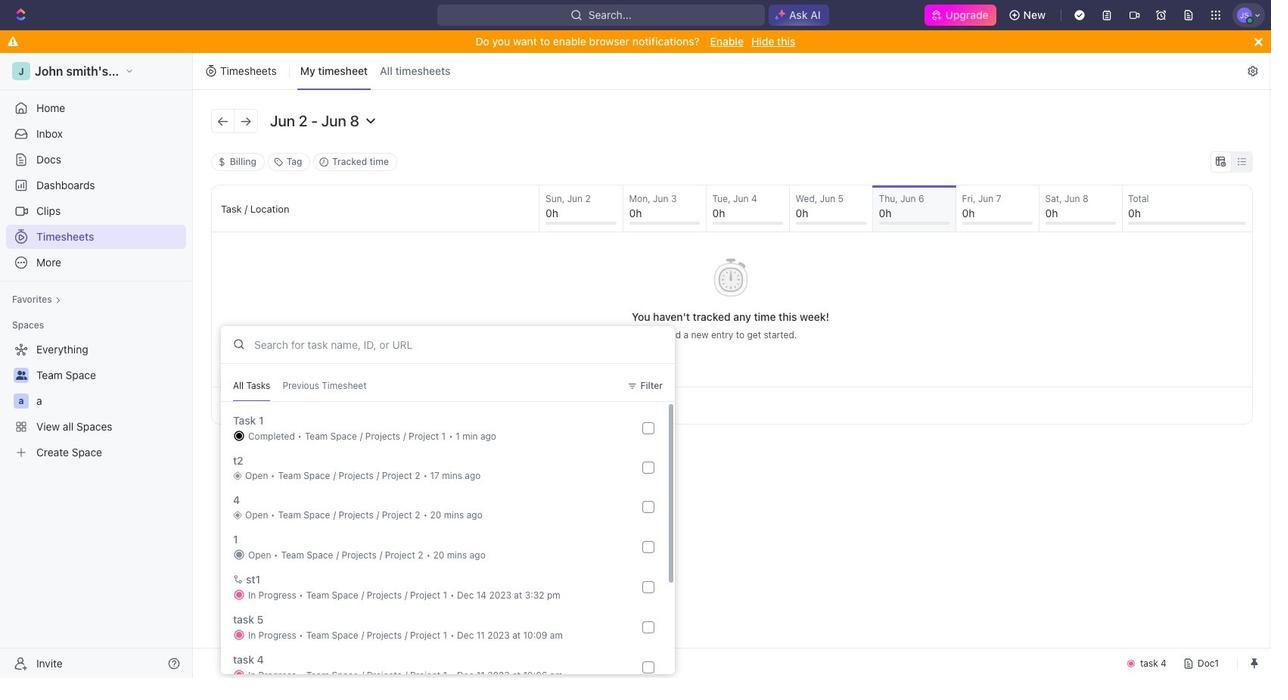 Task type: describe. For each thing, give the bounding box(es) containing it.
Search for task name, ID, or URL text field
[[221, 326, 675, 364]]

tree inside sidebar navigation
[[6, 338, 186, 465]]

sidebar navigation
[[0, 53, 193, 678]]



Task type: vqa. For each thing, say whether or not it's contained in the screenshot.
folder template element
no



Task type: locate. For each thing, give the bounding box(es) containing it.
tree
[[6, 338, 186, 465]]

None checkbox
[[643, 422, 655, 434], [643, 541, 655, 553], [643, 661, 655, 673], [643, 422, 655, 434], [643, 541, 655, 553], [643, 661, 655, 673]]

tab list
[[297, 53, 454, 90]]

None checkbox
[[643, 462, 655, 474], [643, 501, 655, 513], [643, 581, 655, 593], [643, 621, 655, 633], [643, 462, 655, 474], [643, 501, 655, 513], [643, 581, 655, 593], [643, 621, 655, 633]]



